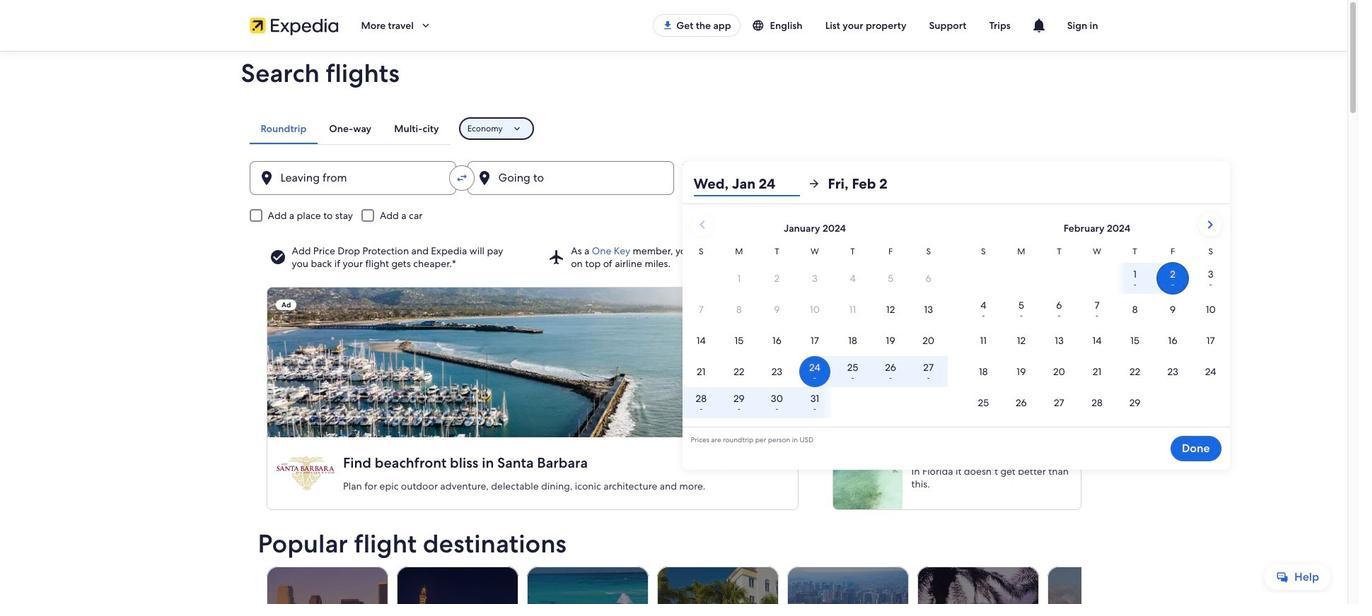Task type: locate. For each thing, give the bounding box(es) containing it.
miami flights image
[[657, 567, 779, 605]]

download the app button image
[[662, 20, 674, 31]]

swap origin and destination values image
[[455, 172, 468, 185]]

tab list
[[249, 113, 450, 144]]

cancun flights image
[[527, 567, 648, 605]]

communication center icon image
[[1031, 17, 1048, 34]]

main content
[[0, 51, 1348, 605]]

las vegas flights image
[[397, 567, 518, 605]]



Task type: vqa. For each thing, say whether or not it's contained in the screenshot.
QR code "image"
no



Task type: describe. For each thing, give the bounding box(es) containing it.
more travel image
[[419, 19, 432, 32]]

los angeles flights image
[[266, 567, 388, 605]]

honolulu flights image
[[787, 567, 909, 605]]

next month image
[[1202, 216, 1219, 233]]

popular flight destinations region
[[249, 531, 1169, 605]]

previous month image
[[694, 216, 711, 233]]

small image
[[752, 19, 770, 32]]

orlando flights image
[[917, 567, 1039, 605]]

expedia logo image
[[249, 16, 339, 35]]

new york flights image
[[1047, 567, 1169, 605]]



